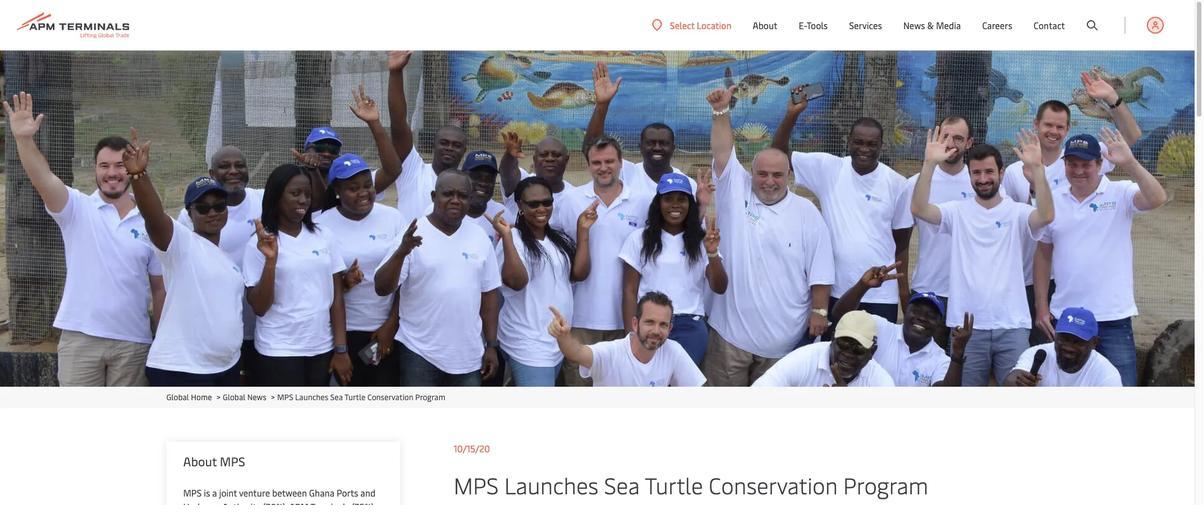 Task type: vqa. For each thing, say whether or not it's contained in the screenshot.
the left Turtle
yes



Task type: locate. For each thing, give the bounding box(es) containing it.
mps down 10/15/20
[[454, 471, 499, 501]]

1 vertical spatial news
[[247, 393, 267, 403]]

0 horizontal spatial about
[[183, 454, 217, 471]]

about for about mps
[[183, 454, 217, 471]]

0 vertical spatial sea
[[331, 393, 343, 403]]

media
[[937, 19, 962, 31]]

sea
[[331, 393, 343, 403], [605, 471, 640, 501]]

mps up "joint"
[[220, 454, 245, 471]]

news & media
[[904, 19, 962, 31]]

launches
[[295, 393, 329, 403], [505, 471, 599, 501]]

0 vertical spatial program
[[416, 393, 446, 403]]

global
[[166, 393, 189, 403], [223, 393, 246, 403]]

1 horizontal spatial conservation
[[709, 471, 838, 501]]

1 vertical spatial conservation
[[709, 471, 838, 501]]

news
[[904, 19, 926, 31], [247, 393, 267, 403]]

> right global news link
[[271, 393, 275, 403]]

and
[[361, 487, 376, 500]]

home
[[191, 393, 212, 403]]

select location
[[670, 19, 732, 31]]

terminals
[[311, 501, 350, 506]]

about mps
[[183, 454, 245, 471]]

1 horizontal spatial program
[[844, 471, 929, 501]]

about for about
[[753, 19, 778, 31]]

careers button
[[983, 0, 1013, 51]]

program
[[416, 393, 446, 403], [844, 471, 929, 501]]

location
[[697, 19, 732, 31]]

1 horizontal spatial >
[[271, 393, 275, 403]]

e-
[[799, 19, 807, 31]]

careers
[[983, 19, 1013, 31]]

>
[[217, 393, 221, 403], [271, 393, 275, 403]]

contact
[[1034, 19, 1066, 31]]

global right home
[[223, 393, 246, 403]]

1 horizontal spatial news
[[904, 19, 926, 31]]

0 vertical spatial turtle
[[345, 393, 366, 403]]

1 vertical spatial program
[[844, 471, 929, 501]]

1 vertical spatial turtle
[[645, 471, 704, 501]]

> right home
[[217, 393, 221, 403]]

mps up harbours
[[183, 487, 202, 500]]

news right home
[[247, 393, 267, 403]]

global home > global news > mps launches sea turtle conservation program
[[166, 393, 446, 403]]

turtle
[[345, 393, 366, 403], [645, 471, 704, 501]]

0 horizontal spatial program
[[416, 393, 446, 403]]

about up is
[[183, 454, 217, 471]]

1 horizontal spatial launches
[[505, 471, 599, 501]]

0 vertical spatial news
[[904, 19, 926, 31]]

1 vertical spatial launches
[[505, 471, 599, 501]]

mps inside mps is a joint venture between ghana ports and harbours authority (30%), apm terminals (35%
[[183, 487, 202, 500]]

global left home
[[166, 393, 189, 403]]

conservation
[[368, 393, 414, 403], [709, 471, 838, 501]]

tools
[[807, 19, 828, 31]]

mps
[[277, 393, 294, 403], [220, 454, 245, 471], [454, 471, 499, 501], [183, 487, 202, 500]]

0 horizontal spatial global
[[166, 393, 189, 403]]

0 vertical spatial about
[[753, 19, 778, 31]]

&
[[928, 19, 935, 31]]

1 > from the left
[[217, 393, 221, 403]]

a
[[212, 487, 217, 500]]

about left e- at the right
[[753, 19, 778, 31]]

mps is a joint venture between ghana ports and harbours authority (30%), apm terminals (35%
[[183, 487, 376, 506]]

about
[[753, 19, 778, 31], [183, 454, 217, 471]]

0 horizontal spatial news
[[247, 393, 267, 403]]

0 vertical spatial launches
[[295, 393, 329, 403]]

1 vertical spatial about
[[183, 454, 217, 471]]

news left the &
[[904, 19, 926, 31]]

1 vertical spatial sea
[[605, 471, 640, 501]]

0 vertical spatial conservation
[[368, 393, 414, 403]]

1 horizontal spatial global
[[223, 393, 246, 403]]

ghana
[[309, 487, 335, 500]]

1 horizontal spatial about
[[753, 19, 778, 31]]

0 horizontal spatial >
[[217, 393, 221, 403]]

mps launches sea turtle conservation program
[[454, 471, 929, 501]]

select
[[670, 19, 695, 31]]



Task type: describe. For each thing, give the bounding box(es) containing it.
e-tools button
[[799, 0, 828, 51]]

joint
[[219, 487, 237, 500]]

201015 meridian port services 01 image
[[0, 51, 1196, 387]]

(30%),
[[263, 501, 288, 506]]

global home link
[[166, 393, 212, 403]]

10/15/20
[[454, 443, 490, 455]]

services button
[[850, 0, 883, 51]]

1 horizontal spatial sea
[[605, 471, 640, 501]]

services
[[850, 19, 883, 31]]

about button
[[753, 0, 778, 51]]

0 horizontal spatial launches
[[295, 393, 329, 403]]

contact button
[[1034, 0, 1066, 51]]

e-tools
[[799, 19, 828, 31]]

global news link
[[223, 393, 267, 403]]

mps right global news link
[[277, 393, 294, 403]]

ports
[[337, 487, 359, 500]]

venture
[[239, 487, 270, 500]]

harbours
[[183, 501, 221, 506]]

apm
[[290, 501, 309, 506]]

is
[[204, 487, 210, 500]]

0 horizontal spatial turtle
[[345, 393, 366, 403]]

2 global from the left
[[223, 393, 246, 403]]

news inside dropdown button
[[904, 19, 926, 31]]

1 global from the left
[[166, 393, 189, 403]]

1 horizontal spatial turtle
[[645, 471, 704, 501]]

0 horizontal spatial conservation
[[368, 393, 414, 403]]

0 horizontal spatial sea
[[331, 393, 343, 403]]

between
[[272, 487, 307, 500]]

authority
[[223, 501, 261, 506]]

select location button
[[652, 19, 732, 31]]

2 > from the left
[[271, 393, 275, 403]]

news & media button
[[904, 0, 962, 51]]



